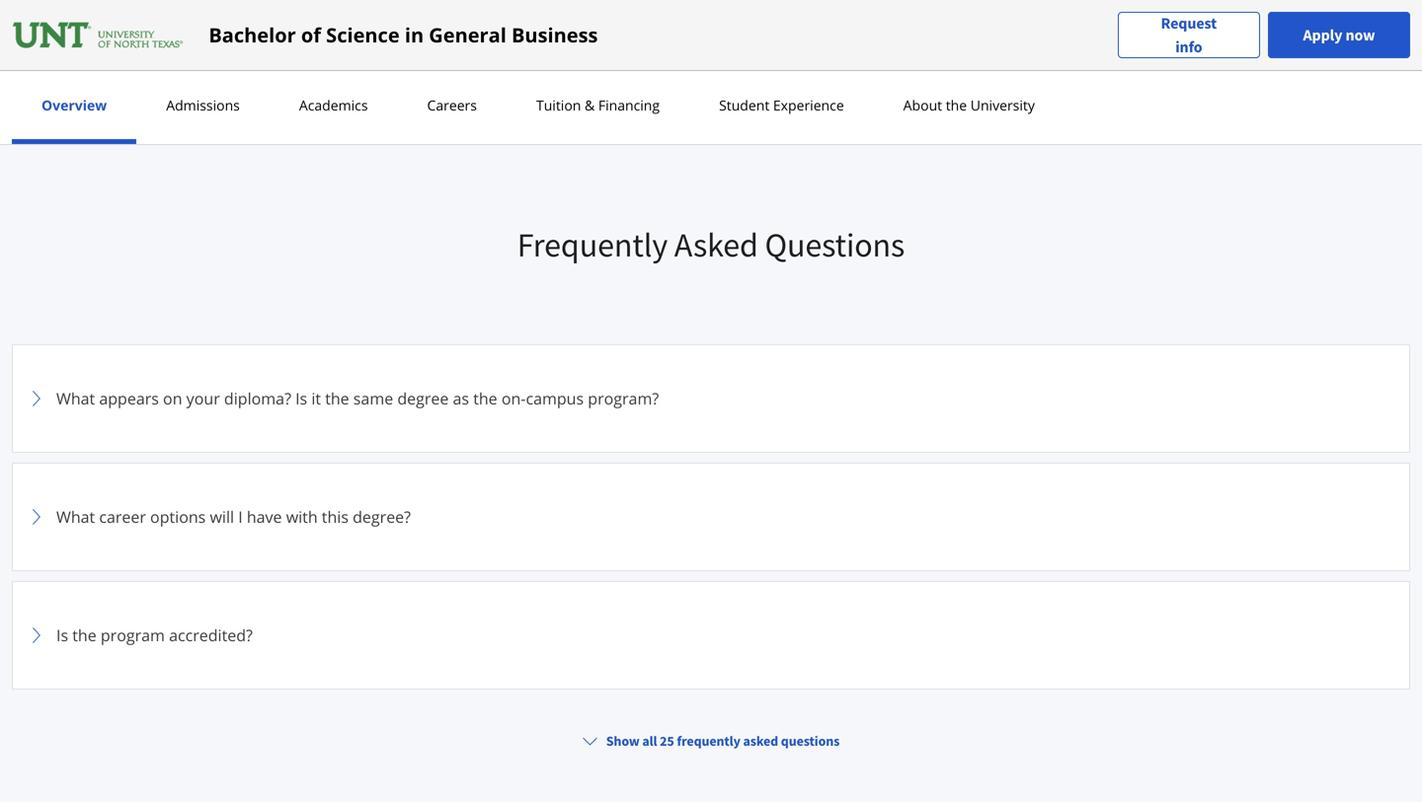 Task type: vqa. For each thing, say whether or not it's contained in the screenshot.
goal.
no



Task type: describe. For each thing, give the bounding box(es) containing it.
is the program accredited? list item
[[12, 582, 1410, 690]]

questions
[[781, 733, 840, 751]]

tuition & financing link
[[530, 96, 666, 115]]

what for what career options will i have with this degree?
[[56, 507, 95, 528]]

now
[[1345, 25, 1375, 45]]

general
[[429, 21, 506, 48]]

&
[[585, 96, 595, 115]]

collapsed list
[[12, 345, 1410, 803]]

admissions
[[166, 96, 240, 115]]

science
[[326, 21, 400, 48]]

will
[[210, 507, 234, 528]]

careers link
[[421, 96, 483, 115]]

student
[[719, 96, 770, 115]]

request
[[1161, 13, 1217, 33]]

what appears on your diploma? is it the same degree as the on-campus program?‎ list item
[[12, 345, 1410, 453]]

chevron right image
[[25, 624, 48, 648]]

career
[[99, 507, 146, 528]]

bachelor of science in general business
[[209, 21, 598, 48]]

asked
[[743, 733, 778, 751]]

frequently asked questions
[[517, 224, 905, 266]]

program?‎
[[588, 388, 659, 409]]

show all 25 frequently asked questions
[[606, 733, 840, 751]]

university of north texas image
[[12, 19, 185, 51]]

i
[[238, 507, 243, 528]]

academics
[[299, 96, 368, 115]]

options
[[150, 507, 206, 528]]

program
[[101, 625, 165, 646]]

business
[[512, 21, 598, 48]]

accredited?
[[169, 625, 253, 646]]

diploma?
[[224, 388, 291, 409]]

campus
[[526, 388, 584, 409]]

questions
[[765, 224, 905, 266]]

on
[[163, 388, 182, 409]]

0 horizontal spatial is
[[56, 625, 68, 646]]

this
[[322, 507, 349, 528]]

show all 25 frequently asked questions button
[[574, 724, 848, 760]]

the right the as
[[473, 388, 497, 409]]

overview
[[41, 96, 107, 115]]

on-
[[501, 388, 526, 409]]

bachelor
[[209, 21, 296, 48]]

academics link
[[293, 96, 374, 115]]

experience
[[773, 96, 844, 115]]

what for what appears on your diploma? is it the same degree as the on-campus program?‎
[[56, 388, 95, 409]]

what appears on your diploma? is it the same degree as the on-campus program?‎ button
[[25, 358, 1397, 441]]

with
[[286, 507, 318, 528]]

student experience
[[719, 96, 844, 115]]

asked
[[674, 224, 758, 266]]

what appears on your diploma? is it the same degree as the on-campus program?‎
[[56, 388, 659, 409]]



Task type: locate. For each thing, give the bounding box(es) containing it.
the right chevron right icon at left bottom
[[72, 625, 96, 646]]

chevron right image left career
[[25, 506, 48, 529]]

what career options will i have with this degree? button
[[25, 476, 1397, 559]]

apply
[[1303, 25, 1342, 45]]

the right about
[[946, 96, 967, 115]]

overview link
[[36, 96, 113, 115]]

same
[[353, 388, 393, 409]]

frequently
[[517, 224, 668, 266]]

1 horizontal spatial is
[[295, 388, 307, 409]]

university
[[970, 96, 1035, 115]]

it
[[311, 388, 321, 409]]

chevron right image left appears
[[25, 387, 48, 411]]

2 chevron right image from the top
[[25, 506, 48, 529]]

is
[[295, 388, 307, 409], [56, 625, 68, 646]]

the
[[946, 96, 967, 115], [325, 388, 349, 409], [473, 388, 497, 409], [72, 625, 96, 646]]

is right chevron right icon at left bottom
[[56, 625, 68, 646]]

of
[[301, 21, 321, 48]]

info
[[1175, 37, 1202, 57]]

appears
[[99, 388, 159, 409]]

the right the it
[[325, 388, 349, 409]]

chevron right image for what appears on your diploma? is it the same degree as the on-campus program?‎
[[25, 387, 48, 411]]

show
[[606, 733, 640, 751]]

1 vertical spatial is
[[56, 625, 68, 646]]

tuition & financing
[[536, 96, 660, 115]]

what career options will i have with this degree?
[[56, 507, 411, 528]]

1 what from the top
[[56, 388, 95, 409]]

have
[[247, 507, 282, 528]]

student experience link
[[713, 96, 850, 115]]

in
[[405, 21, 424, 48]]

what inside "list item"
[[56, 507, 95, 528]]

0 vertical spatial chevron right image
[[25, 387, 48, 411]]

request info
[[1161, 13, 1217, 57]]

degree?
[[353, 507, 411, 528]]

about the university
[[903, 96, 1035, 115]]

all
[[642, 733, 657, 751]]

1 vertical spatial what
[[56, 507, 95, 528]]

about
[[903, 96, 942, 115]]

chevron right image for what career options will i have with this degree?
[[25, 506, 48, 529]]

is left the it
[[295, 388, 307, 409]]

is the program accredited?
[[56, 625, 253, 646]]

admissions link
[[160, 96, 246, 115]]

what
[[56, 388, 95, 409], [56, 507, 95, 528]]

your
[[186, 388, 220, 409]]

chevron right image
[[25, 387, 48, 411], [25, 506, 48, 529]]

financing
[[598, 96, 660, 115]]

what left career
[[56, 507, 95, 528]]

chevron right image inside what career options will i have with this degree? dropdown button
[[25, 506, 48, 529]]

25
[[660, 733, 674, 751]]

apply now
[[1303, 25, 1375, 45]]

careers
[[427, 96, 477, 115]]

1 chevron right image from the top
[[25, 387, 48, 411]]

what career options will i have with this degree? list item
[[12, 463, 1410, 572]]

degree
[[397, 388, 449, 409]]

1 vertical spatial chevron right image
[[25, 506, 48, 529]]

apply now button
[[1268, 12, 1410, 58]]

tuition
[[536, 96, 581, 115]]

2 what from the top
[[56, 507, 95, 528]]

is the program accredited? button
[[25, 595, 1397, 678]]

as
[[453, 388, 469, 409]]

list item
[[12, 700, 1410, 803]]

frequently
[[677, 733, 740, 751]]

request info button
[[1118, 11, 1260, 59]]

what inside list item
[[56, 388, 95, 409]]

what left appears
[[56, 388, 95, 409]]

0 vertical spatial is
[[295, 388, 307, 409]]

about the university link
[[897, 96, 1041, 115]]

0 vertical spatial what
[[56, 388, 95, 409]]

chevron right image inside what appears on your diploma? is it the same degree as the on-campus program?‎ dropdown button
[[25, 387, 48, 411]]



